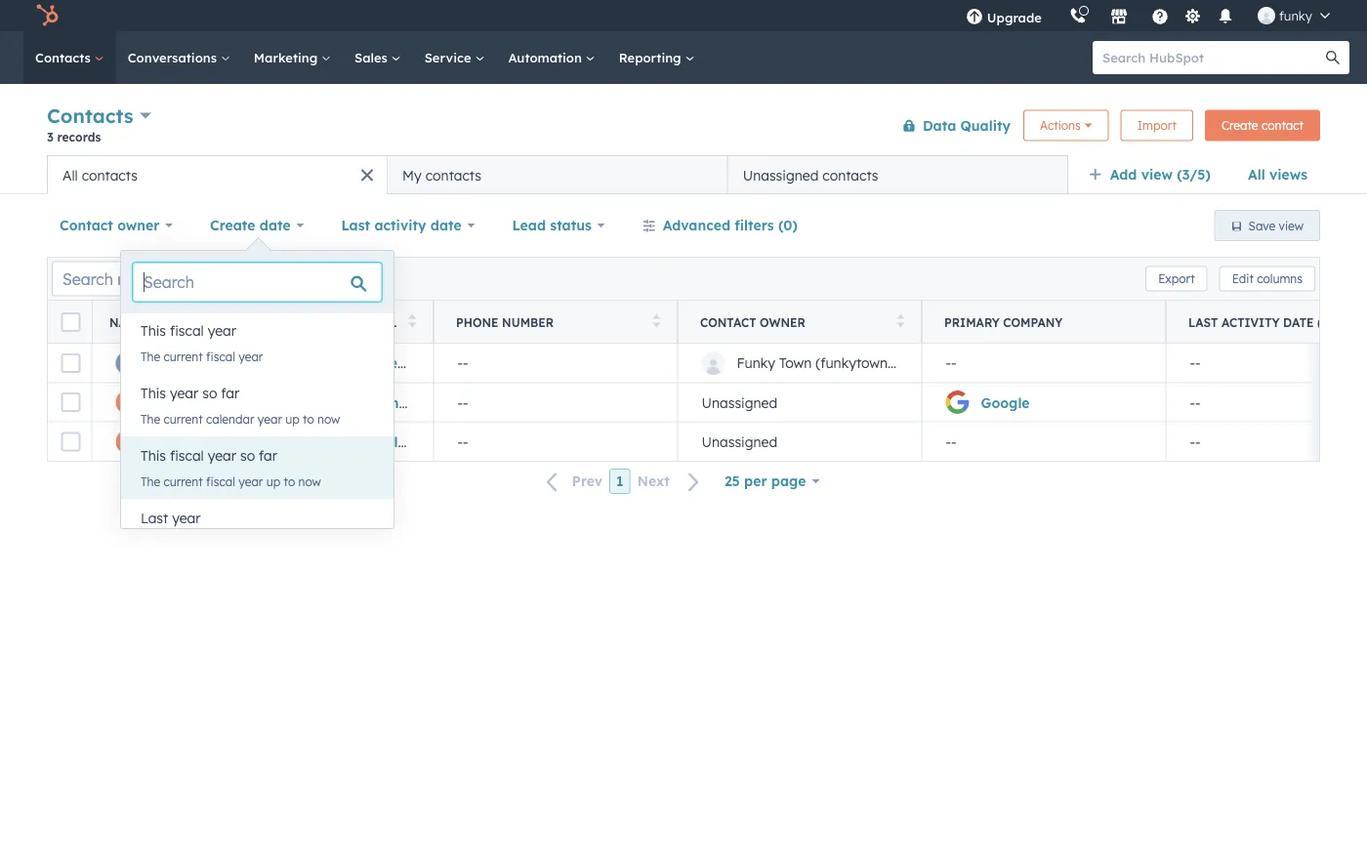 Task type: locate. For each thing, give the bounding box(es) containing it.
1 horizontal spatial far
[[259, 448, 277, 465]]

current down 'brian' at the top of the page
[[164, 412, 203, 427]]

my contacts
[[403, 167, 482, 184]]

1 vertical spatial this
[[141, 385, 166, 402]]

upgrade
[[988, 9, 1042, 25]]

create contact button
[[1206, 110, 1321, 141]]

view right add
[[1142, 166, 1173, 183]]

next button
[[631, 469, 712, 495]]

edit columns
[[1233, 272, 1303, 286]]

create down all contacts button
[[210, 217, 256, 234]]

0 vertical spatial create
[[1222, 118, 1259, 133]]

create for create date
[[210, 217, 256, 234]]

3 records
[[47, 129, 101, 144]]

to inside the this year so far the current calendar year up to now
[[303, 412, 314, 427]]

contact) for bh@hubspot.com
[[315, 394, 374, 411]]

conversations
[[128, 49, 221, 65]]

1 this from the top
[[141, 322, 166, 340]]

date inside last activity date popup button
[[431, 217, 462, 234]]

2 horizontal spatial last
[[1189, 315, 1219, 330]]

unassigned button down town
[[678, 383, 922, 422]]

contact
[[60, 217, 113, 234], [701, 315, 757, 330]]

press to sort. element
[[311, 314, 319, 331], [409, 314, 416, 331], [653, 314, 661, 331], [897, 314, 905, 331]]

owner
[[117, 217, 160, 234], [760, 315, 806, 330]]

primary company
[[945, 315, 1063, 330]]

contacts
[[35, 49, 94, 65], [47, 104, 133, 128]]

unassigned up the 25
[[702, 433, 778, 450]]

1 vertical spatial view
[[1280, 218, 1304, 233]]

ecaterina.marinescu@adept.ai button
[[336, 344, 570, 383]]

1 horizontal spatial view
[[1280, 218, 1304, 233]]

list box
[[121, 312, 394, 562]]

2 -- button from the top
[[434, 383, 678, 422]]

year inside button
[[172, 510, 201, 527]]

year down this fiscal year so far the current fiscal year up to now
[[172, 510, 201, 527]]

current inside "this fiscal year the current fiscal year"
[[164, 349, 203, 364]]

calling icon button
[[1062, 3, 1095, 29]]

create inside create date popup button
[[210, 217, 256, 234]]

1 contacts from the left
[[82, 167, 138, 184]]

now down brian halligan (sample contact) link
[[318, 412, 340, 427]]

0 vertical spatial far
[[221, 385, 240, 402]]

2 press to sort. image from the left
[[409, 314, 416, 328]]

1 vertical spatial up
[[266, 474, 281, 489]]

2 contacts from the left
[[426, 167, 482, 184]]

help image
[[1152, 9, 1170, 26]]

this inside "this fiscal year the current fiscal year"
[[141, 322, 166, 340]]

0 vertical spatial this
[[141, 322, 166, 340]]

to down brian halligan (sample contact) link
[[303, 412, 314, 427]]

reporting
[[619, 49, 685, 65]]

3 press to sort. element from the left
[[653, 314, 661, 331]]

now inside this fiscal year so far the current fiscal year up to now
[[299, 474, 321, 489]]

1 vertical spatial owner
[[760, 315, 806, 330]]

0 vertical spatial current
[[164, 349, 203, 364]]

marketplaces button
[[1099, 0, 1140, 31]]

1 horizontal spatial date
[[431, 217, 462, 234]]

2 all from the left
[[63, 167, 78, 184]]

2 horizontal spatial contacts
[[823, 167, 879, 184]]

brian halligan (sample contact) link
[[151, 394, 374, 411]]

unassigned up (0)
[[743, 167, 819, 184]]

lead status
[[512, 217, 592, 234]]

1 vertical spatial contact owner
[[701, 315, 806, 330]]

1 vertical spatial so
[[240, 448, 255, 465]]

0 horizontal spatial to
[[284, 474, 295, 489]]

date inside create date popup button
[[260, 217, 291, 234]]

date
[[260, 217, 291, 234], [431, 217, 462, 234]]

0 horizontal spatial contacts
[[82, 167, 138, 184]]

1 horizontal spatial owner
[[760, 315, 806, 330]]

last for last activity date (mdt)
[[1189, 315, 1219, 330]]

2 unassigned button from the top
[[678, 422, 922, 461]]

1 the from the top
[[141, 349, 160, 364]]

phone number
[[456, 315, 554, 330]]

press to sort. image for email
[[409, 314, 416, 328]]

automation
[[508, 49, 586, 65]]

2 this from the top
[[141, 385, 166, 402]]

1 horizontal spatial create
[[1222, 118, 1259, 133]]

last year button
[[121, 499, 394, 538]]

0 vertical spatial (sample
[[254, 394, 311, 411]]

settings image
[[1185, 8, 1202, 26]]

last
[[341, 217, 370, 234], [1189, 315, 1219, 330], [141, 510, 168, 527]]

google link
[[982, 394, 1030, 411]]

(sample down brian halligan (sample contact)
[[257, 433, 314, 450]]

1 vertical spatial to
[[284, 474, 295, 489]]

all inside all views link
[[1249, 166, 1266, 183]]

this for this year so far
[[141, 385, 166, 402]]

contacts inside contacts link
[[35, 49, 94, 65]]

2 vertical spatial unassigned
[[702, 433, 778, 450]]

primary company column header
[[922, 301, 1168, 344]]

now down maria johnson (sample contact)
[[299, 474, 321, 489]]

this fiscal year so far button
[[121, 437, 394, 476]]

google
[[982, 394, 1030, 411]]

calling icon image
[[1070, 8, 1087, 25]]

0 horizontal spatial contact owner
[[60, 217, 160, 234]]

this down ecaterina
[[141, 385, 166, 402]]

1 horizontal spatial last
[[341, 217, 370, 234]]

phone
[[456, 315, 499, 330]]

press to sort. image
[[311, 314, 319, 328], [409, 314, 416, 328], [653, 314, 661, 328], [897, 314, 905, 328]]

ecaterina
[[151, 355, 217, 372]]

2 vertical spatial the
[[141, 474, 160, 489]]

up up last year button
[[266, 474, 281, 489]]

this for this fiscal year so far
[[141, 448, 166, 465]]

1 vertical spatial unassigned
[[702, 394, 778, 411]]

1 vertical spatial last
[[1189, 315, 1219, 330]]

1 vertical spatial contact
[[701, 315, 757, 330]]

filters
[[735, 217, 775, 234]]

create left contact
[[1222, 118, 1259, 133]]

marketing link
[[242, 31, 343, 84]]

2 the from the top
[[141, 412, 160, 427]]

search image
[[1327, 51, 1341, 64]]

funky town (funkytownclown1@gmail.com)
[[737, 355, 1017, 372]]

1 horizontal spatial to
[[303, 412, 314, 427]]

create inside create contact button
[[1222, 118, 1259, 133]]

contact owner down all contacts
[[60, 217, 160, 234]]

last activity date (mdt)
[[1189, 315, 1353, 330]]

25 per page button
[[712, 462, 833, 501]]

current up last year at the bottom of the page
[[164, 474, 203, 489]]

all contacts
[[63, 167, 138, 184]]

owner up search name, phone, email addresses, or company search field
[[117, 217, 160, 234]]

press to sort. image for contact owner
[[897, 314, 905, 328]]

0 vertical spatial contacts
[[35, 49, 94, 65]]

the inside this fiscal year so far the current fiscal year up to now
[[141, 474, 160, 489]]

1
[[617, 473, 624, 490]]

3 current from the top
[[164, 474, 203, 489]]

bh@hubspot.com link
[[360, 394, 479, 411]]

hubspot image
[[35, 4, 59, 27]]

1 all from the left
[[1249, 166, 1266, 183]]

this up ecaterina
[[141, 322, 166, 340]]

1 vertical spatial far
[[259, 448, 277, 465]]

contact down all contacts
[[60, 217, 113, 234]]

4 press to sort. element from the left
[[897, 314, 905, 331]]

unassigned down funky
[[702, 394, 778, 411]]

0 horizontal spatial so
[[202, 385, 217, 402]]

unassigned button up the page
[[678, 422, 922, 461]]

conversations link
[[116, 31, 242, 84]]

all left views
[[1249, 166, 1266, 183]]

3 contacts from the left
[[823, 167, 879, 184]]

0 vertical spatial now
[[318, 412, 340, 427]]

import button
[[1121, 110, 1194, 141]]

0 vertical spatial last
[[341, 217, 370, 234]]

3 -- button from the top
[[434, 422, 678, 461]]

2 current from the top
[[164, 412, 203, 427]]

0 horizontal spatial far
[[221, 385, 240, 402]]

0 horizontal spatial create
[[210, 217, 256, 234]]

up down brian halligan (sample contact) link
[[286, 412, 300, 427]]

date up the search search field
[[260, 217, 291, 234]]

add
[[1111, 166, 1138, 183]]

view inside "button"
[[1280, 218, 1304, 233]]

view for save
[[1280, 218, 1304, 233]]

contact up funky
[[701, 315, 757, 330]]

data
[[923, 117, 957, 134]]

0 vertical spatial unassigned
[[743, 167, 819, 184]]

owner inside popup button
[[117, 217, 160, 234]]

far right johnson
[[259, 448, 277, 465]]

sales link
[[343, 31, 413, 84]]

to inside this fiscal year so far the current fiscal year up to now
[[284, 474, 295, 489]]

contacts for all contacts
[[82, 167, 138, 184]]

data quality
[[923, 117, 1011, 134]]

far inside the this year so far the current calendar year up to now
[[221, 385, 240, 402]]

current up 'brian' at the top of the page
[[164, 349, 203, 364]]

name
[[109, 315, 144, 330]]

view
[[1142, 166, 1173, 183], [1280, 218, 1304, 233]]

view right save
[[1280, 218, 1304, 233]]

0 vertical spatial view
[[1142, 166, 1173, 183]]

0 horizontal spatial all
[[63, 167, 78, 184]]

current
[[164, 349, 203, 364], [164, 412, 203, 427], [164, 474, 203, 489]]

marketplaces image
[[1111, 9, 1128, 26]]

date right activity
[[431, 217, 462, 234]]

0 vertical spatial the
[[141, 349, 160, 364]]

search button
[[1317, 41, 1350, 74]]

0 horizontal spatial contact
[[60, 217, 113, 234]]

quality
[[961, 117, 1011, 134]]

all inside all contacts button
[[63, 167, 78, 184]]

1 vertical spatial contacts
[[47, 104, 133, 128]]

-- button
[[434, 344, 678, 383], [434, 383, 678, 422], [434, 422, 678, 461]]

import
[[1138, 118, 1177, 133]]

brian
[[151, 394, 188, 411]]

all
[[1249, 166, 1266, 183], [63, 167, 78, 184]]

contact) for emailmaria@hubspot.com
[[318, 433, 377, 450]]

all contacts button
[[47, 155, 388, 194]]

2 vertical spatial last
[[141, 510, 168, 527]]

press to sort. element for email
[[409, 314, 416, 331]]

calendar
[[206, 412, 254, 427]]

1 horizontal spatial all
[[1249, 166, 1266, 183]]

1 unassigned button from the top
[[678, 383, 922, 422]]

current inside the this year so far the current calendar year up to now
[[164, 412, 203, 427]]

contacts up the records
[[47, 104, 133, 128]]

funky town (funkytownclown1@gmail.com) button
[[678, 344, 1017, 383]]

ecaterina.marinescu@adept.ai link
[[360, 355, 570, 372]]

1 vertical spatial create
[[210, 217, 256, 234]]

last inside button
[[141, 510, 168, 527]]

0 horizontal spatial owner
[[117, 217, 160, 234]]

0 horizontal spatial view
[[1142, 166, 1173, 183]]

(sample
[[254, 394, 311, 411], [257, 433, 314, 450]]

1 horizontal spatial contact
[[701, 315, 757, 330]]

0 horizontal spatial date
[[260, 217, 291, 234]]

0 vertical spatial contact)
[[315, 394, 374, 411]]

0 vertical spatial contact owner
[[60, 217, 160, 234]]

2 vertical spatial this
[[141, 448, 166, 465]]

year down brian halligan (sample contact) link
[[258, 412, 282, 427]]

0 horizontal spatial up
[[266, 474, 281, 489]]

create date button
[[197, 206, 317, 245]]

this fiscal year the current fiscal year
[[141, 322, 263, 364]]

the
[[141, 349, 160, 364], [141, 412, 160, 427], [141, 474, 160, 489]]

--
[[458, 355, 469, 372], [946, 355, 957, 372], [1191, 355, 1201, 372], [458, 394, 469, 411], [1191, 394, 1201, 411], [458, 433, 469, 450], [946, 433, 957, 450], [1191, 433, 1201, 450]]

0 vertical spatial so
[[202, 385, 217, 402]]

far up calendar
[[221, 385, 240, 402]]

2 press to sort. element from the left
[[409, 314, 416, 331]]

contact owner up funky
[[701, 315, 806, 330]]

this
[[141, 322, 166, 340], [141, 385, 166, 402], [141, 448, 166, 465]]

advanced
[[663, 217, 731, 234]]

contacts for my contacts
[[426, 167, 482, 184]]

3 the from the top
[[141, 474, 160, 489]]

the up last year at the bottom of the page
[[141, 474, 160, 489]]

menu
[[953, 0, 1345, 31]]

press to sort. image for phone number
[[653, 314, 661, 328]]

all down 3 records on the top left
[[63, 167, 78, 184]]

notifications button
[[1210, 0, 1243, 31]]

contacts button
[[47, 102, 152, 130]]

the down 'name'
[[141, 349, 160, 364]]

Search search field
[[133, 263, 382, 302]]

owner up town
[[760, 315, 806, 330]]

this inside this fiscal year so far the current fiscal year up to now
[[141, 448, 166, 465]]

to down maria johnson (sample contact)
[[284, 474, 295, 489]]

contact inside popup button
[[60, 217, 113, 234]]

2 vertical spatial current
[[164, 474, 203, 489]]

1 vertical spatial contact)
[[318, 433, 377, 450]]

-- button for ecaterina.marinescu@adept.ai
[[434, 344, 678, 383]]

25 per page
[[725, 473, 807, 490]]

0 vertical spatial to
[[303, 412, 314, 427]]

1 vertical spatial now
[[299, 474, 321, 489]]

contacts down hubspot link
[[35, 49, 94, 65]]

pagination navigation
[[535, 469, 712, 495]]

1 current from the top
[[164, 349, 203, 364]]

1 vertical spatial (sample
[[257, 433, 314, 450]]

(funkytownclown1@gmail.com)
[[816, 355, 1017, 372]]

0 vertical spatial up
[[286, 412, 300, 427]]

2 date from the left
[[431, 217, 462, 234]]

1 horizontal spatial contacts
[[426, 167, 482, 184]]

view inside popup button
[[1142, 166, 1173, 183]]

this down 'brian' at the top of the page
[[141, 448, 166, 465]]

25
[[725, 473, 740, 490]]

3 press to sort. image from the left
[[653, 314, 661, 328]]

unassigned button
[[678, 383, 922, 422], [678, 422, 922, 461]]

so inside this fiscal year so far the current fiscal year up to now
[[240, 448, 255, 465]]

last inside popup button
[[341, 217, 370, 234]]

(sample up maria johnson (sample contact)
[[254, 394, 311, 411]]

status
[[550, 217, 592, 234]]

the down 'brian' at the top of the page
[[141, 412, 160, 427]]

johnson
[[195, 433, 253, 450]]

year up this year so far button
[[239, 349, 263, 364]]

1 horizontal spatial so
[[240, 448, 255, 465]]

1 horizontal spatial up
[[286, 412, 300, 427]]

far
[[221, 385, 240, 402], [259, 448, 277, 465]]

1 -- button from the top
[[434, 344, 678, 383]]

contact owner
[[60, 217, 160, 234], [701, 315, 806, 330]]

1 vertical spatial current
[[164, 412, 203, 427]]

to
[[303, 412, 314, 427], [284, 474, 295, 489]]

ecaterina marinescu link
[[151, 355, 291, 372]]

-
[[458, 355, 463, 372], [463, 355, 469, 372], [946, 355, 952, 372], [952, 355, 957, 372], [1191, 355, 1196, 372], [1196, 355, 1201, 372], [458, 394, 463, 411], [463, 394, 469, 411], [1191, 394, 1196, 411], [1196, 394, 1201, 411], [458, 433, 463, 450], [463, 433, 469, 450], [946, 433, 952, 450], [952, 433, 957, 450], [1191, 433, 1196, 450], [1196, 433, 1201, 450]]

0 horizontal spatial last
[[141, 510, 168, 527]]

0 vertical spatial contact
[[60, 217, 113, 234]]

0 vertical spatial owner
[[117, 217, 160, 234]]

1 vertical spatial the
[[141, 412, 160, 427]]

1 date from the left
[[260, 217, 291, 234]]

contacts for unassigned contacts
[[823, 167, 879, 184]]

contact owner button
[[47, 206, 186, 245]]

funky
[[1280, 7, 1313, 23]]

4 press to sort. image from the left
[[897, 314, 905, 328]]

this inside the this year so far the current calendar year up to now
[[141, 385, 166, 402]]

3 this from the top
[[141, 448, 166, 465]]

list box containing this fiscal year
[[121, 312, 394, 562]]



Task type: vqa. For each thing, say whether or not it's contained in the screenshot.
the middle notes
no



Task type: describe. For each thing, give the bounding box(es) containing it.
so inside the this year so far the current calendar year up to now
[[202, 385, 217, 402]]

advanced filters (0)
[[663, 217, 798, 234]]

lead
[[512, 217, 546, 234]]

save
[[1249, 218, 1276, 233]]

data quality button
[[890, 106, 1012, 145]]

the inside the this year so far the current calendar year up to now
[[141, 412, 160, 427]]

halligan
[[192, 394, 250, 411]]

automation link
[[497, 31, 608, 84]]

contact owner inside popup button
[[60, 217, 160, 234]]

prev
[[572, 473, 603, 490]]

maria
[[151, 433, 191, 450]]

save view
[[1249, 218, 1304, 233]]

my contacts button
[[388, 155, 728, 194]]

up inside the this year so far the current calendar year up to now
[[286, 412, 300, 427]]

year down ecaterina
[[170, 385, 199, 402]]

actions button
[[1024, 110, 1110, 141]]

1 horizontal spatial contact owner
[[701, 315, 806, 330]]

email
[[359, 315, 397, 330]]

now inside the this year so far the current calendar year up to now
[[318, 412, 340, 427]]

last for last activity date
[[341, 217, 370, 234]]

menu containing funky
[[953, 0, 1345, 31]]

notifications image
[[1217, 9, 1235, 26]]

(mdt)
[[1318, 315, 1353, 330]]

lead status button
[[500, 206, 618, 245]]

year down calendar
[[208, 448, 236, 465]]

export button
[[1146, 266, 1208, 292]]

current inside this fiscal year so far the current fiscal year up to now
[[164, 474, 203, 489]]

create date
[[210, 217, 291, 234]]

brian halligan (sample contact)
[[151, 394, 374, 411]]

contact
[[1262, 118, 1304, 133]]

this for this fiscal year
[[141, 322, 166, 340]]

my
[[403, 167, 422, 184]]

export
[[1159, 272, 1196, 286]]

date
[[1284, 315, 1315, 330]]

add view (3/5)
[[1111, 166, 1212, 183]]

upgrade image
[[966, 9, 984, 26]]

contacts link
[[23, 31, 116, 84]]

bh@hubspot.com
[[360, 394, 479, 411]]

all for all contacts
[[63, 167, 78, 184]]

Search HubSpot search field
[[1093, 41, 1333, 74]]

(sample for johnson
[[257, 433, 314, 450]]

last for last year
[[141, 510, 168, 527]]

create for create contact
[[1222, 118, 1259, 133]]

service link
[[413, 31, 497, 84]]

emailmaria@hubspot.com button
[[336, 422, 540, 461]]

unassigned contacts
[[743, 167, 879, 184]]

unassigned for emailmaria@hubspot.com
[[702, 433, 778, 450]]

far inside this fiscal year so far the current fiscal year up to now
[[259, 448, 277, 465]]

all for all views
[[1249, 166, 1266, 183]]

Search name, phone, email addresses, or company search field
[[52, 261, 282, 297]]

press to sort. element for phone number
[[653, 314, 661, 331]]

views
[[1270, 166, 1308, 183]]

add view (3/5) button
[[1077, 155, 1236, 194]]

help button
[[1144, 0, 1177, 31]]

town
[[780, 355, 812, 372]]

ecaterina marinescu
[[151, 355, 291, 372]]

number
[[502, 315, 554, 330]]

year up ecaterina marinescu link at the top of page
[[208, 322, 236, 340]]

unassigned button for bh@hubspot.com
[[678, 383, 922, 422]]

all views
[[1249, 166, 1308, 183]]

columns
[[1258, 272, 1303, 286]]

ecaterina.marinescu@adept.ai
[[360, 355, 570, 372]]

company
[[1004, 315, 1063, 330]]

view for add
[[1142, 166, 1173, 183]]

page
[[772, 473, 807, 490]]

this year so far the current calendar year up to now
[[141, 385, 340, 427]]

1 press to sort. image from the left
[[311, 314, 319, 328]]

settings link
[[1181, 5, 1206, 26]]

up inside this fiscal year so far the current fiscal year up to now
[[266, 474, 281, 489]]

hubspot link
[[23, 4, 73, 27]]

all views link
[[1236, 155, 1321, 194]]

maria johnson (sample contact) link
[[151, 433, 377, 450]]

emailmaria@hubspot.com
[[360, 433, 540, 450]]

3
[[47, 129, 54, 144]]

contacts inside contacts popup button
[[47, 104, 133, 128]]

funky
[[737, 355, 776, 372]]

marinescu
[[221, 355, 291, 372]]

prev button
[[535, 469, 610, 495]]

activity
[[375, 217, 427, 234]]

unassigned inside button
[[743, 167, 819, 184]]

funky town image
[[1258, 7, 1276, 24]]

contacts banner
[[47, 100, 1321, 155]]

emailmaria@hubspot.com link
[[360, 433, 540, 450]]

edit columns button
[[1220, 266, 1316, 292]]

edit
[[1233, 272, 1254, 286]]

maria johnson (sample contact)
[[151, 433, 377, 450]]

unassigned button for emailmaria@hubspot.com
[[678, 422, 922, 461]]

funky button
[[1247, 0, 1343, 31]]

marketing
[[254, 49, 322, 65]]

-- button for emailmaria@hubspot.com
[[434, 422, 678, 461]]

create contact
[[1222, 118, 1304, 133]]

actions
[[1041, 118, 1081, 133]]

reporting link
[[608, 31, 707, 84]]

last year
[[141, 510, 201, 527]]

activity
[[1222, 315, 1281, 330]]

year up last year button
[[239, 474, 263, 489]]

press to sort. element for contact owner
[[897, 314, 905, 331]]

(3/5)
[[1178, 166, 1212, 183]]

the inside "this fiscal year the current fiscal year"
[[141, 349, 160, 364]]

(sample for halligan
[[254, 394, 311, 411]]

-- button for bh@hubspot.com
[[434, 383, 678, 422]]

1 press to sort. element from the left
[[311, 314, 319, 331]]

this fiscal year button
[[121, 312, 394, 351]]

1 button
[[610, 469, 631, 494]]

save view button
[[1215, 210, 1321, 241]]

unassigned for bh@hubspot.com
[[702, 394, 778, 411]]



